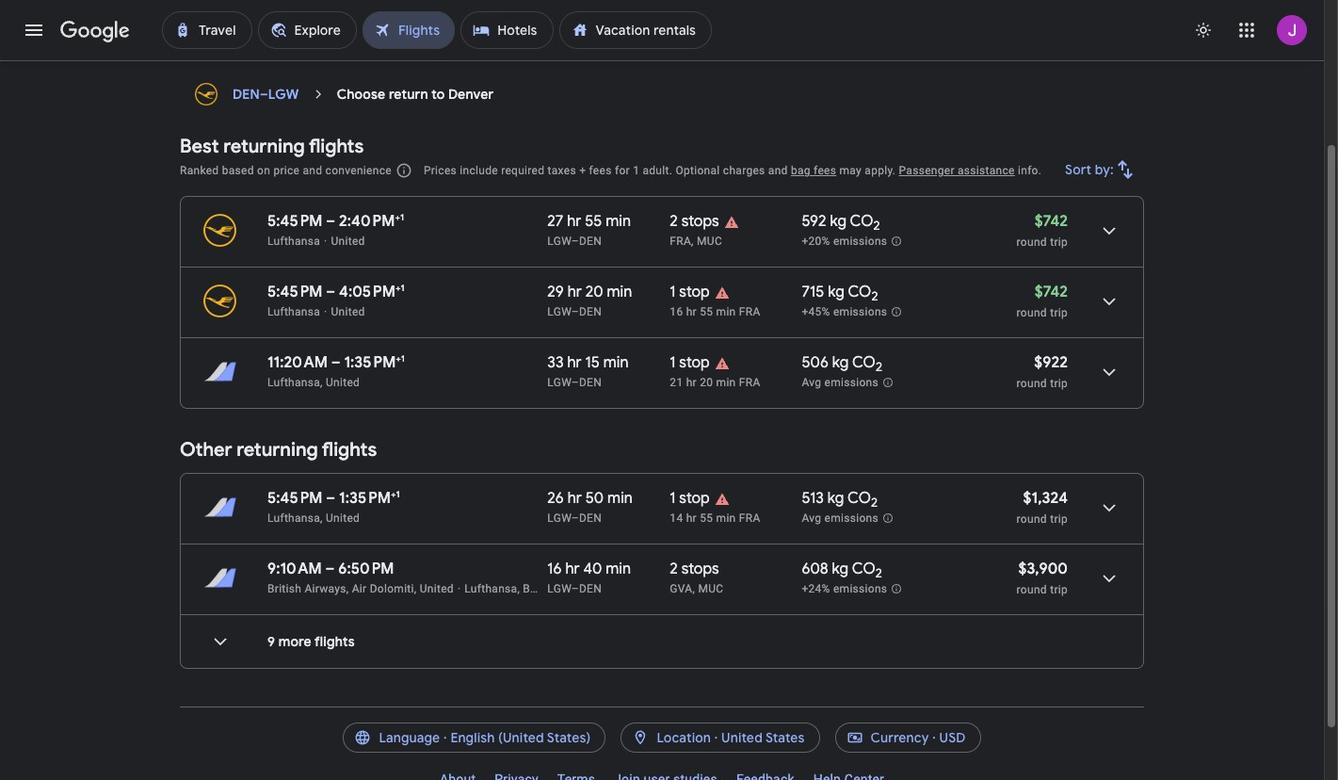 Task type: describe. For each thing, give the bounding box(es) containing it.
2 for 608
[[876, 565, 883, 581]]

price
[[274, 164, 300, 177]]

flights for best returning flights
[[309, 135, 364, 158]]

kg for 513
[[828, 489, 845, 508]]

2 fees from the left
[[814, 164, 837, 177]]

trip for 608
[[1051, 583, 1068, 596]]

co for 592
[[850, 212, 874, 231]]

6:50 pm
[[338, 560, 394, 578]]

round for 592
[[1017, 236, 1048, 249]]

608 kg co 2
[[802, 560, 883, 581]]

other
[[180, 438, 232, 462]]

+20%
[[802, 235, 831, 248]]

stop for 29 hr 20 min
[[680, 283, 710, 301]]

14
[[670, 512, 683, 525]]

$1,324 round trip
[[1017, 489, 1068, 526]]

den for 29
[[579, 305, 602, 318]]

33 hr 15 min lgw – den
[[548, 353, 629, 389]]

co for 513
[[848, 489, 871, 508]]

fra inside layover (1 of 2) is a 11 hr overnight layover at frankfurt airport in frankfurt. layover (2 of 2) is a 3 hr 45 min layover at munich international airport in munich. element
[[670, 235, 692, 248]]

lgw for 26
[[548, 512, 572, 525]]

min for 21 hr 20 min fra
[[717, 376, 736, 389]]

united down leaves london gatwick airport at 5:45 pm on saturday, december 9 and arrives at denver international airport at 1:35 pm on sunday, december 10. element in the bottom left of the page
[[326, 512, 360, 525]]

14 hr 55 min fra
[[670, 512, 761, 525]]

5:45 pm for 2:40 pm
[[268, 212, 323, 231]]

airlines inside main content
[[572, 582, 612, 595]]

715
[[802, 283, 825, 301]]

optional
[[676, 164, 720, 177]]

16 hr 40 min lgw – den
[[548, 560, 631, 595]]

+ for 33
[[396, 352, 401, 365]]

choose
[[337, 86, 386, 103]]

+ for 26
[[391, 488, 396, 500]]

55 for 14
[[700, 512, 714, 525]]

avg emissions for 506
[[802, 376, 879, 389]]

Arrival time: 6:50 PM. text field
[[338, 560, 394, 578]]

$3,900
[[1019, 560, 1068, 578]]

prices include required taxes + fees for 1 adult. optional charges and bag fees may apply. passenger assistance
[[424, 164, 1015, 177]]

british airways, air dolomiti, united
[[268, 582, 454, 595]]

742 US dollars text field
[[1035, 283, 1068, 301]]

+ for 27
[[395, 211, 400, 223]]

11:20 am
[[268, 353, 328, 372]]

kg for 506
[[833, 353, 849, 372]]

kg for 608
[[832, 560, 849, 578]]

16 for 55
[[670, 305, 683, 318]]

– inside 26 hr 50 min lgw – den
[[572, 512, 579, 525]]

lufthansa for 2:40 pm
[[268, 235, 320, 248]]

filters
[[234, 6, 271, 23]]

adult.
[[643, 164, 673, 177]]

21
[[670, 376, 683, 389]]

– inside 29 hr 20 min lgw – den
[[572, 305, 579, 318]]

sort
[[1066, 161, 1092, 178]]

40
[[584, 560, 602, 578]]

, inside 2 stops gva , muc
[[693, 582, 695, 595]]

1 stop for 33 hr 15 min
[[670, 353, 710, 372]]

english
[[451, 729, 495, 746]]

returning for best
[[224, 135, 305, 158]]

1 inside 11:20 am – 1:35 pm + 1
[[401, 352, 405, 365]]

apply.
[[865, 164, 896, 177]]

sort by: button
[[1058, 147, 1145, 192]]

den up best returning flights
[[233, 86, 260, 103]]

11:20 am – 1:35 pm + 1
[[268, 352, 405, 372]]

united left states at the bottom right of the page
[[722, 729, 763, 746]]

more
[[279, 633, 312, 650]]

by:
[[1096, 161, 1115, 178]]

total duration 27 hr 55 min. element
[[548, 212, 670, 234]]

ranked
[[180, 164, 219, 177]]

co for 608
[[852, 560, 876, 578]]

$742 for 715
[[1035, 283, 1068, 301]]

2 up fra , muc at the right top
[[670, 212, 678, 231]]

bags
[[489, 6, 519, 23]]

– up 'airways,'
[[326, 560, 335, 578]]

21 hr 20 min fra
[[670, 376, 761, 389]]

+45% emissions
[[802, 305, 888, 319]]

2 stops gva , muc
[[670, 560, 724, 595]]

29
[[548, 283, 564, 301]]

2 for 592
[[874, 218, 881, 234]]

lgw for 27
[[548, 235, 572, 248]]

all filters
[[216, 6, 271, 23]]

other returning flights
[[180, 438, 377, 462]]

convenience
[[326, 164, 392, 177]]

5:45 pm – 4:05 pm + 1
[[268, 282, 405, 301]]

506
[[802, 353, 829, 372]]

2 and from the left
[[769, 164, 788, 177]]

dolomiti,
[[370, 582, 417, 595]]

stops
[[305, 6, 340, 23]]

united down the 5:45 pm – 2:40 pm + 1
[[331, 235, 365, 248]]

emissions for 513
[[825, 512, 879, 525]]

times
[[653, 6, 690, 23]]

+45%
[[802, 305, 831, 319]]

taxes
[[548, 164, 576, 177]]

1 fees from the left
[[589, 164, 612, 177]]

states)
[[547, 729, 591, 746]]

leaves london gatwick airport at 5:45 pm on saturday, december 9 and arrives at denver international airport at 1:35 pm on sunday, december 10. element
[[268, 488, 400, 508]]

air
[[352, 582, 367, 595]]

20 for 29
[[586, 283, 604, 301]]

29 hr 20 min lgw – den
[[548, 283, 633, 318]]

british
[[268, 582, 302, 595]]

– inside 16 hr 40 min lgw – den
[[572, 582, 579, 595]]

hr for 21 hr 20 min fra
[[687, 376, 697, 389]]

3900 US dollars text field
[[1019, 560, 1068, 578]]

1 stop flight. element for 26 hr 50 min
[[670, 489, 710, 511]]

co for 715
[[848, 283, 872, 301]]

$742 round trip for 715
[[1017, 283, 1068, 319]]

all filters button
[[180, 0, 286, 29]]

united right the dolomiti,
[[420, 582, 454, 595]]

1 inside the 5:45 pm – 2:40 pm + 1
[[400, 211, 404, 223]]

muc inside 2 stops gva , muc
[[699, 582, 724, 595]]

9:10 am
[[268, 560, 322, 578]]

none search field containing all filters
[[180, 0, 1145, 60]]

total duration 29 hr 20 min. element
[[548, 283, 670, 304]]

stop for 26 hr 50 min
[[680, 489, 710, 508]]

price button
[[559, 0, 634, 29]]

fra for 715
[[739, 305, 761, 318]]

2:40 pm
[[339, 212, 395, 231]]

lufthansa, united for 11:20 am
[[268, 376, 360, 389]]

lgw for 16
[[548, 582, 572, 595]]

trip for 513
[[1051, 513, 1068, 526]]

min for 16 hr 40 min lgw – den
[[606, 560, 631, 578]]

+ for 29
[[396, 282, 401, 294]]

leaves london gatwick airport at 5:45 pm on saturday, december 9 and arrives at denver international airport at 2:40 pm on sunday, december 10. element
[[268, 211, 404, 231]]

best returning flights
[[180, 135, 364, 158]]

on
[[257, 164, 271, 177]]

1 inside 5:45 pm – 4:05 pm + 1
[[401, 282, 405, 294]]

15
[[586, 353, 600, 372]]

9 more flights image
[[198, 619, 243, 664]]

ranked based on price and convenience
[[180, 164, 392, 177]]

lgw for 29
[[548, 305, 572, 318]]

Arrival time: 1:35 PM on  Sunday, December 10. text field
[[339, 488, 400, 508]]

hr for 16 hr 55 min fra
[[687, 305, 697, 318]]

total duration 16 hr 40 min. element
[[548, 560, 670, 581]]

passenger
[[899, 164, 955, 177]]

round for 608
[[1017, 583, 1048, 596]]

1 stop for 29 hr 20 min
[[670, 283, 710, 301]]

layover (1 of 1) is a 14 hr 55 min overnight layover at frankfurt airport in frankfurt. element
[[670, 511, 793, 526]]

bags button
[[478, 0, 551, 29]]

states
[[766, 729, 805, 746]]

include
[[460, 164, 498, 177]]

742 US dollars text field
[[1035, 212, 1068, 231]]

1:35 pm for 11:20 am
[[344, 353, 396, 372]]

hr for 33 hr 15 min lgw – den
[[568, 353, 582, 372]]

currency
[[871, 729, 929, 746]]

layover (1 of 2) is a 1 hr 20 min layover at geneva airport in geneva. layover (2 of 2) is a 1 hr 40 min layover at munich international airport in munich. element
[[670, 581, 793, 596]]

55 for 16
[[700, 305, 714, 318]]

flight details. leaves london gatwick airport at 9:10 am on saturday, december 9 and arrives at denver international airport at 6:50 pm on saturday, december 9. image
[[1087, 556, 1132, 601]]

passenger assistance button
[[899, 164, 1015, 177]]

may
[[840, 164, 862, 177]]

16 for 40
[[548, 560, 562, 578]]

Arrival time: 4:05 PM on  Sunday, December 10. text field
[[339, 282, 405, 301]]

9:10 am – 6:50 pm
[[268, 560, 394, 578]]

1 inside 5:45 pm – 1:35 pm + 1
[[396, 488, 400, 500]]

stops button
[[294, 0, 372, 29]]

layover (1 of 1) is a 16 hr 55 min overnight layover at frankfurt airport in frankfurt. element
[[670, 304, 793, 319]]

round for 513
[[1017, 513, 1048, 526]]

$3,900 round trip
[[1017, 560, 1068, 596]]

airways,
[[305, 582, 349, 595]]

+24% emissions
[[802, 582, 888, 596]]

lgw for 33
[[548, 376, 572, 389]]

sort by:
[[1066, 161, 1115, 178]]

den – lgw
[[233, 86, 299, 103]]

based
[[222, 164, 254, 177]]

kg for 592
[[830, 212, 847, 231]]

main menu image
[[23, 19, 45, 41]]

lgw up best returning flights
[[268, 86, 299, 103]]

united states
[[722, 729, 805, 746]]

trip for 592
[[1051, 236, 1068, 249]]

608
[[802, 560, 829, 578]]

2 inside 2 stops gva , muc
[[670, 560, 678, 578]]

$922 round trip
[[1017, 353, 1068, 390]]

$742 round trip for 592
[[1017, 212, 1068, 249]]

prices
[[424, 164, 457, 177]]

learn more about ranking image
[[396, 162, 413, 179]]

715 kg co 2
[[802, 283, 879, 304]]

592
[[802, 212, 827, 231]]

+20% emissions
[[802, 235, 888, 248]]



Task type: locate. For each thing, give the bounding box(es) containing it.
1 vertical spatial muc
[[699, 582, 724, 595]]

5:45 pm inside 5:45 pm – 1:35 pm + 1
[[268, 489, 323, 508]]

0 vertical spatial lufthansa,
[[268, 376, 323, 389]]

0 vertical spatial 5:45 pm
[[268, 212, 323, 231]]

hr right 14
[[687, 512, 697, 525]]

5 trip from the top
[[1051, 583, 1068, 596]]

english (united states)
[[451, 729, 591, 746]]

2 vertical spatial 1 stop
[[670, 489, 710, 508]]

513 kg co 2
[[802, 489, 878, 511]]

+ down arrival time: 2:40 pm on  sunday, december 10. text box
[[396, 282, 401, 294]]

kg inside 608 kg co 2
[[832, 560, 849, 578]]

– down total duration 27 hr 55 min. element
[[572, 235, 579, 248]]

2 vertical spatial 55
[[700, 512, 714, 525]]

fra inside layover (1 of 1) is a 16 hr 55 min overnight layover at frankfurt airport in frankfurt. element
[[739, 305, 761, 318]]

2 stops from the top
[[682, 560, 720, 578]]

flights for 9 more flights
[[315, 633, 355, 650]]

1 vertical spatial departure time: 5:45 pm. text field
[[268, 283, 323, 301]]

kg inside 592 kg co 2
[[830, 212, 847, 231]]

leaves london gatwick airport at 9:10 am on saturday, december 9 and arrives at denver international airport at 6:50 pm on saturday, december 9. element
[[268, 560, 394, 578]]

den for 33
[[579, 376, 602, 389]]

1 avg from the top
[[802, 376, 822, 389]]

round for 715
[[1017, 306, 1048, 319]]

lufthansa, down 5:45 pm text box
[[268, 512, 323, 525]]

2 inside 715 kg co 2
[[872, 288, 879, 304]]

stop
[[680, 283, 710, 301], [680, 353, 710, 372], [680, 489, 710, 508]]

den down total duration 27 hr 55 min. element
[[579, 235, 602, 248]]

2 lufthansa from the top
[[268, 305, 320, 318]]

1 stop from the top
[[680, 283, 710, 301]]

2 stops flight. element up fra , muc at the right top
[[670, 212, 720, 234]]

hr inside 16 hr 40 min lgw – den
[[566, 560, 580, 578]]

to
[[432, 86, 445, 103]]

round down $3,900 text field
[[1017, 583, 1048, 596]]

trip down $742 text box
[[1051, 306, 1068, 319]]

departure time: 5:45 pm. text field for 2:40 pm
[[268, 212, 323, 231]]

hr right 27
[[567, 212, 582, 231]]

2 up gva
[[670, 560, 678, 578]]

lufthansa down 5:45 pm – 4:05 pm + 1
[[268, 305, 320, 318]]

1 stop flight. element up 14
[[670, 489, 710, 511]]

2 up "+20% emissions"
[[874, 218, 881, 234]]

1 vertical spatial 20
[[700, 376, 714, 389]]

0 vertical spatial flights
[[309, 135, 364, 158]]

2 up +45% emissions
[[872, 288, 879, 304]]

– inside 11:20 am – 1:35 pm + 1
[[331, 353, 341, 372]]

united down 5:45 pm – 4:05 pm + 1
[[331, 305, 365, 318]]

1:35 pm inside 5:45 pm – 1:35 pm + 1
[[339, 489, 391, 508]]

co inside 592 kg co 2
[[850, 212, 874, 231]]

– up best returning flights
[[260, 86, 268, 103]]

fees
[[589, 164, 612, 177], [814, 164, 837, 177]]

2 avg from the top
[[802, 512, 822, 525]]

0 vertical spatial stops
[[682, 212, 720, 231]]

1 horizontal spatial fees
[[814, 164, 837, 177]]

1 stops from the top
[[682, 212, 720, 231]]

1 vertical spatial 1 stop
[[670, 353, 710, 372]]

co
[[850, 212, 874, 231], [848, 283, 872, 301], [853, 353, 876, 372], [848, 489, 871, 508], [852, 560, 876, 578]]

4:05 pm
[[339, 283, 396, 301]]

1:35 pm
[[344, 353, 396, 372], [339, 489, 391, 508]]

1 1 stop flight. element from the top
[[670, 283, 710, 304]]

lufthansa, for 11:20 am
[[268, 376, 323, 389]]

min for 16 hr 55 min fra
[[717, 305, 736, 318]]

1 vertical spatial avg
[[802, 512, 822, 525]]

return
[[389, 86, 429, 103]]

1 avg emissions from the top
[[802, 376, 879, 389]]

33
[[548, 353, 564, 372]]

2 vertical spatial 5:45 pm
[[268, 489, 323, 508]]

fra left +45%
[[739, 305, 761, 318]]

1 stop flight. element up 16 hr 55 min fra
[[670, 283, 710, 304]]

, down 2 stops
[[692, 235, 694, 248]]

55 inside 27 hr 55 min lgw – den
[[585, 212, 602, 231]]

1 vertical spatial lufthansa
[[268, 305, 320, 318]]

fra down layover (1 of 1) is a 16 hr 55 min overnight layover at frankfurt airport in frankfurt. element
[[739, 376, 761, 389]]

round inside $922 round trip
[[1017, 377, 1048, 390]]

emissions for 506
[[825, 376, 879, 389]]

Departure time: 11:20 AM. text field
[[268, 353, 328, 372]]

lgw inside 33 hr 15 min lgw – den
[[548, 376, 572, 389]]

20
[[586, 283, 604, 301], [700, 376, 714, 389]]

0 vertical spatial 2 stops flight. element
[[670, 212, 720, 234]]

emissions for 608
[[834, 582, 888, 596]]

hr inside 27 hr 55 min lgw – den
[[567, 212, 582, 231]]

hr left 40
[[566, 560, 580, 578]]

Departure time: 5:45 PM. text field
[[268, 489, 323, 508]]

times button
[[642, 0, 722, 29]]

stops up gva
[[682, 560, 720, 578]]

stop up the 21
[[680, 353, 710, 372]]

lufthansa, united
[[268, 376, 360, 389], [268, 512, 360, 525]]

1 vertical spatial airlines
[[572, 582, 612, 595]]

2 $742 round trip from the top
[[1017, 283, 1068, 319]]

5:45 pm for 1:35 pm
[[268, 489, 323, 508]]

stop for 33 hr 15 min
[[680, 353, 710, 372]]

departure time: 5:45 pm. text field inside leaves london gatwick airport at 5:45 pm on saturday, december 9 and arrives at denver international airport at 2:40 pm on sunday, december 10. element
[[268, 212, 323, 231]]

and
[[303, 164, 323, 177], [769, 164, 788, 177]]

lufthansa, united down 11:20 am
[[268, 376, 360, 389]]

1 horizontal spatial 20
[[700, 376, 714, 389]]

lgw down 33
[[548, 376, 572, 389]]

co up +45% emissions
[[848, 283, 872, 301]]

den inside 29 hr 20 min lgw – den
[[579, 305, 602, 318]]

0 vertical spatial 55
[[585, 212, 602, 231]]

co inside 608 kg co 2
[[852, 560, 876, 578]]

1 horizontal spatial and
[[769, 164, 788, 177]]

0 vertical spatial lufthansa, united
[[268, 376, 360, 389]]

2 right the 513
[[871, 495, 878, 511]]

20 right the 21
[[700, 376, 714, 389]]

2 vertical spatial flights
[[315, 633, 355, 650]]

layover (1 of 2) is a 11 hr overnight layover at frankfurt airport in frankfurt. layover (2 of 2) is a 3 hr 45 min layover at munich international airport in munich. element
[[670, 234, 793, 249]]

airlines inside popup button
[[391, 6, 438, 23]]

26 hr 50 min lgw – den
[[548, 489, 633, 525]]

$742 left flight details. leaves london gatwick airport at 5:45 pm on saturday, december 9 and arrives at denver international airport at 4:05 pm on sunday, december 10. image
[[1035, 283, 1068, 301]]

0 vertical spatial returning
[[224, 135, 305, 158]]

stops for 2 stops gva , muc
[[682, 560, 720, 578]]

2 vertical spatial lufthansa,
[[465, 582, 520, 595]]

lufthansa, for 5:45 pm
[[268, 512, 323, 525]]

1 stop flight. element for 29 hr 20 min
[[670, 283, 710, 304]]

0 vertical spatial departure time: 5:45 pm. text field
[[268, 212, 323, 231]]

0 vertical spatial $742 round trip
[[1017, 212, 1068, 249]]

departure time: 5:45 pm. text field up 11:20 am
[[268, 283, 323, 301]]

fra , muc
[[670, 235, 723, 248]]

emissions down 506 kg co 2
[[825, 376, 879, 389]]

den inside 16 hr 40 min lgw – den
[[579, 582, 602, 595]]

avg emissions down 513 kg co 2
[[802, 512, 879, 525]]

922 US dollars text field
[[1035, 353, 1068, 372]]

1 vertical spatial avg emissions
[[802, 512, 879, 525]]

hr right the 21
[[687, 376, 697, 389]]

27 hr 55 min lgw – den
[[548, 212, 631, 248]]

trip down $3,900 text field
[[1051, 583, 1068, 596]]

+ inside the 5:45 pm – 2:40 pm + 1
[[395, 211, 400, 223]]

trip for 506
[[1051, 377, 1068, 390]]

0 vertical spatial 20
[[586, 283, 604, 301]]

0 horizontal spatial 16
[[548, 560, 562, 578]]

2 inside 506 kg co 2
[[876, 359, 883, 375]]

den inside 26 hr 50 min lgw – den
[[579, 512, 602, 525]]

2 stops flight. element up gva
[[670, 560, 720, 581]]

den for 16
[[579, 582, 602, 595]]

506 kg co 2
[[802, 353, 883, 375]]

den down total duration 29 hr 20 min. element
[[579, 305, 602, 318]]

required
[[501, 164, 545, 177]]

leaves london gatwick airport at 11:20 am on saturday, december 9 and arrives at denver international airport at 1:35 pm on sunday, december 10. element
[[268, 352, 405, 372]]

best
[[180, 135, 219, 158]]

trip inside $922 round trip
[[1051, 377, 1068, 390]]

lufthansa for 4:05 pm
[[268, 305, 320, 318]]

co up +24% emissions
[[852, 560, 876, 578]]

den down 40
[[579, 582, 602, 595]]

5:45 pm
[[268, 212, 323, 231], [268, 283, 323, 301], [268, 489, 323, 508]]

2 1 stop flight. element from the top
[[670, 353, 710, 375]]

2 2 stops flight. element from the top
[[670, 560, 720, 581]]

muc inside layover (1 of 2) is a 11 hr overnight layover at frankfurt airport in frankfurt. layover (2 of 2) is a 3 hr 45 min layover at munich international airport in munich. element
[[697, 235, 723, 248]]

0 vertical spatial 1 stop
[[670, 283, 710, 301]]

+ inside 5:45 pm – 1:35 pm + 1
[[391, 488, 396, 500]]

emissions down 592 kg co 2
[[834, 235, 888, 248]]

1 vertical spatial 55
[[700, 305, 714, 318]]

layover (1 of 1) is a 21 hr 20 min overnight layover at frankfurt airport in frankfurt. element
[[670, 375, 793, 390]]

– inside 5:45 pm – 1:35 pm + 1
[[326, 489, 336, 508]]

flight details. leaves london gatwick airport at 5:45 pm on saturday, december 9 and arrives at denver international airport at 1:35 pm on sunday, december 10. image
[[1087, 485, 1132, 530]]

lufthansa, united for 5:45 pm
[[268, 512, 360, 525]]

trip inside $3,900 round trip
[[1051, 583, 1068, 596]]

stops for 2 stops
[[682, 212, 720, 231]]

total duration 33 hr 15 min. element
[[548, 353, 670, 375]]

round for 506
[[1017, 377, 1048, 390]]

1:35 pm right 5:45 pm text box
[[339, 489, 391, 508]]

avg
[[802, 376, 822, 389], [802, 512, 822, 525]]

+
[[580, 164, 586, 177], [395, 211, 400, 223], [396, 282, 401, 294], [396, 352, 401, 365], [391, 488, 396, 500]]

0 horizontal spatial and
[[303, 164, 323, 177]]

3 round from the top
[[1017, 377, 1048, 390]]

2 stop from the top
[[680, 353, 710, 372]]

round inside $3,900 round trip
[[1017, 583, 1048, 596]]

0 vertical spatial 1:35 pm
[[344, 353, 396, 372]]

lufthansa, down 11:20 am
[[268, 376, 323, 389]]

lgw inside 29 hr 20 min lgw – den
[[548, 305, 572, 318]]

3 trip from the top
[[1051, 377, 1068, 390]]

hr for 27 hr 55 min lgw – den
[[567, 212, 582, 231]]

stop up 14
[[680, 489, 710, 508]]

5:45 pm inside 5:45 pm – 4:05 pm + 1
[[268, 283, 323, 301]]

+ down arrival time: 4:05 pm on  sunday, december 10. text field
[[396, 352, 401, 365]]

16
[[670, 305, 683, 318], [548, 560, 562, 578]]

 image
[[458, 582, 461, 595]]

2 trip from the top
[[1051, 306, 1068, 319]]

0 vertical spatial 16
[[670, 305, 683, 318]]

1 lufthansa from the top
[[268, 235, 320, 248]]

3 1 stop flight. element from the top
[[670, 489, 710, 511]]

airlines button
[[380, 0, 470, 29]]

main content containing best returning flights
[[180, 75, 1145, 684]]

all
[[216, 6, 232, 23]]

avg emissions down 506 kg co 2
[[802, 376, 879, 389]]

1 1 stop from the top
[[670, 283, 710, 301]]

1 vertical spatial returning
[[237, 438, 318, 462]]

muc
[[697, 235, 723, 248], [699, 582, 724, 595]]

trip inside "$1,324 round trip"
[[1051, 513, 1068, 526]]

min for 33 hr 15 min lgw – den
[[604, 353, 629, 372]]

min inside 29 hr 20 min lgw – den
[[607, 283, 633, 301]]

1:35 pm down 4:05 pm
[[344, 353, 396, 372]]

55
[[585, 212, 602, 231], [700, 305, 714, 318], [700, 512, 714, 525]]

co up "+20% emissions"
[[850, 212, 874, 231]]

hr inside 29 hr 20 min lgw – den
[[568, 283, 582, 301]]

lgw inside 27 hr 55 min lgw – den
[[548, 235, 572, 248]]

stops
[[682, 212, 720, 231], [682, 560, 720, 578]]

lufthansa,
[[268, 376, 323, 389], [268, 512, 323, 525], [465, 582, 520, 595]]

– inside the 5:45 pm – 2:40 pm + 1
[[326, 212, 336, 231]]

$742 round trip up 922 us dollars 'text field'
[[1017, 283, 1068, 319]]

hr for 29 hr 20 min lgw – den
[[568, 283, 582, 301]]

round
[[1017, 236, 1048, 249], [1017, 306, 1048, 319], [1017, 377, 1048, 390], [1017, 513, 1048, 526], [1017, 583, 1048, 596]]

fees left for
[[589, 164, 612, 177]]

emissions down 608 kg co 2
[[834, 582, 888, 596]]

co for 506
[[853, 353, 876, 372]]

departure time: 5:45 pm. text field for 4:05 pm
[[268, 283, 323, 301]]

– right brussels
[[572, 582, 579, 595]]

1 vertical spatial 1 stop flight. element
[[670, 353, 710, 375]]

hr right the 29
[[568, 283, 582, 301]]

min right 40
[[606, 560, 631, 578]]

min inside 27 hr 55 min lgw – den
[[606, 212, 631, 231]]

+ down learn more about ranking image
[[395, 211, 400, 223]]

– right 11:20 am
[[331, 353, 341, 372]]

den for 26
[[579, 512, 602, 525]]

avg emissions
[[802, 376, 879, 389], [802, 512, 879, 525]]

for
[[615, 164, 630, 177]]

departure time: 5:45 pm. text field down price at the left top of the page
[[268, 212, 323, 231]]

1 2 stops flight. element from the top
[[670, 212, 720, 234]]

1 vertical spatial ,
[[693, 582, 695, 595]]

flights up leaves london gatwick airport at 5:45 pm on saturday, december 9 and arrives at denver international airport at 1:35 pm on sunday, december 10. element in the bottom left of the page
[[322, 438, 377, 462]]

den for 27
[[579, 235, 602, 248]]

lufthansa, united down 5:45 pm text box
[[268, 512, 360, 525]]

trip
[[1051, 236, 1068, 249], [1051, 306, 1068, 319], [1051, 377, 1068, 390], [1051, 513, 1068, 526], [1051, 583, 1068, 596]]

min inside 16 hr 40 min lgw – den
[[606, 560, 631, 578]]

2 inside 608 kg co 2
[[876, 565, 883, 581]]

kg up "+20% emissions"
[[830, 212, 847, 231]]

0 vertical spatial avg emissions
[[802, 376, 879, 389]]

lgw inside 26 hr 50 min lgw – den
[[548, 512, 572, 525]]

16 up brussels
[[548, 560, 562, 578]]

min for 26 hr 50 min lgw – den
[[608, 489, 633, 508]]

1324 US dollars text field
[[1024, 489, 1068, 508]]

1 lufthansa, united from the top
[[268, 376, 360, 389]]

flights right more at the bottom left of the page
[[315, 633, 355, 650]]

513
[[802, 489, 824, 508]]

1 stop up 16 hr 55 min fra
[[670, 283, 710, 301]]

Departure time: 9:10 AM. text field
[[268, 560, 322, 578]]

(united
[[498, 729, 544, 746]]

1 vertical spatial 1:35 pm
[[339, 489, 391, 508]]

fra
[[670, 235, 692, 248], [739, 305, 761, 318], [739, 376, 761, 389], [739, 512, 761, 525]]

0 vertical spatial 1 stop flight. element
[[670, 283, 710, 304]]

stops inside 2 stops gva , muc
[[682, 560, 720, 578]]

assistance
[[958, 164, 1015, 177]]

2 for 715
[[872, 288, 879, 304]]

1 vertical spatial lufthansa, united
[[268, 512, 360, 525]]

flights
[[309, 135, 364, 158], [322, 438, 377, 462], [315, 633, 355, 650]]

2 avg emissions from the top
[[802, 512, 879, 525]]

departure time: 5:45 pm. text field inside leaves london gatwick airport at 5:45 pm on saturday, december 9 and arrives at denver international airport at 4:05 pm on sunday, december 10. element
[[268, 283, 323, 301]]

592 kg co 2
[[802, 212, 881, 234]]

round down 1324 us dollars text field
[[1017, 513, 1048, 526]]

+24%
[[802, 582, 831, 596]]

1 stop flight. element for 33 hr 15 min
[[670, 353, 710, 375]]

lgw down the 29
[[548, 305, 572, 318]]

fees right 'bag'
[[814, 164, 837, 177]]

hr inside 33 hr 15 min lgw – den
[[568, 353, 582, 372]]

returning up 5:45 pm text box
[[237, 438, 318, 462]]

2 vertical spatial stop
[[680, 489, 710, 508]]

2 vertical spatial 1 stop flight. element
[[670, 489, 710, 511]]

0 horizontal spatial airlines
[[391, 6, 438, 23]]

lgw inside 16 hr 40 min lgw – den
[[548, 582, 572, 595]]

4 trip from the top
[[1051, 513, 1068, 526]]

min for 14 hr 55 min fra
[[717, 512, 736, 525]]

1 horizontal spatial airlines
[[572, 582, 612, 595]]

avg for 513
[[802, 512, 822, 525]]

0 vertical spatial $742
[[1035, 212, 1068, 231]]

co inside 513 kg co 2
[[848, 489, 871, 508]]

flights for other returning flights
[[322, 438, 377, 462]]

2 1 stop from the top
[[670, 353, 710, 372]]

united down 11:20 am – 1:35 pm + 1
[[326, 376, 360, 389]]

min
[[606, 212, 631, 231], [607, 283, 633, 301], [717, 305, 736, 318], [604, 353, 629, 372], [717, 376, 736, 389], [608, 489, 633, 508], [717, 512, 736, 525], [606, 560, 631, 578]]

1 vertical spatial $742 round trip
[[1017, 283, 1068, 319]]

, down 14 hr 55 min fra
[[693, 582, 695, 595]]

avg down the 506
[[802, 376, 822, 389]]

charges
[[723, 164, 766, 177]]

stop up 16 hr 55 min fra
[[680, 283, 710, 301]]

1 vertical spatial stop
[[680, 353, 710, 372]]

min up layover (1 of 1) is a 21 hr 20 min overnight layover at frankfurt airport in frankfurt. element
[[717, 305, 736, 318]]

1 vertical spatial 16
[[548, 560, 562, 578]]

1 stop flight. element
[[670, 283, 710, 304], [670, 353, 710, 375], [670, 489, 710, 511]]

2 inside 513 kg co 2
[[871, 495, 878, 511]]

min inside 26 hr 50 min lgw – den
[[608, 489, 633, 508]]

den inside 27 hr 55 min lgw – den
[[579, 235, 602, 248]]

4 round from the top
[[1017, 513, 1048, 526]]

2 right the 506
[[876, 359, 883, 375]]

hr down fra , muc at the right top
[[687, 305, 697, 318]]

3 stop from the top
[[680, 489, 710, 508]]

flight details. leaves london gatwick airport at 5:45 pm on saturday, december 9 and arrives at denver international airport at 2:40 pm on sunday, december 10. image
[[1087, 208, 1132, 253]]

trip down 1324 us dollars text field
[[1051, 513, 1068, 526]]

1 stop
[[670, 283, 710, 301], [670, 353, 710, 372], [670, 489, 710, 508]]

hr inside 26 hr 50 min lgw – den
[[568, 489, 582, 508]]

9
[[268, 633, 275, 650]]

min down for
[[606, 212, 631, 231]]

choose return to denver
[[337, 86, 494, 103]]

1 horizontal spatial 16
[[670, 305, 683, 318]]

usd
[[940, 729, 966, 746]]

1 stop up 14
[[670, 489, 710, 508]]

1 $742 round trip from the top
[[1017, 212, 1068, 249]]

min right the 29
[[607, 283, 633, 301]]

den down 50
[[579, 512, 602, 525]]

2 for 513
[[871, 495, 878, 511]]

None search field
[[180, 0, 1145, 60]]

min for 29 hr 20 min lgw – den
[[607, 283, 633, 301]]

16 hr 55 min fra
[[670, 305, 761, 318]]

$1,324
[[1024, 489, 1068, 508]]

3 5:45 pm from the top
[[268, 489, 323, 508]]

1 $742 from the top
[[1035, 212, 1068, 231]]

co right the 506
[[853, 353, 876, 372]]

1 5:45 pm from the top
[[268, 212, 323, 231]]

min for 27 hr 55 min lgw – den
[[606, 212, 631, 231]]

+ inside 11:20 am – 1:35 pm + 1
[[396, 352, 401, 365]]

2 $742 from the top
[[1035, 283, 1068, 301]]

lgw down 27
[[548, 235, 572, 248]]

1 stop flight. element up the 21
[[670, 353, 710, 375]]

location
[[657, 729, 711, 746]]

1 vertical spatial lufthansa,
[[268, 512, 323, 525]]

round down 922 us dollars 'text field'
[[1017, 377, 1048, 390]]

co inside 506 kg co 2
[[853, 353, 876, 372]]

2 5:45 pm from the top
[[268, 283, 323, 301]]

– inside 5:45 pm – 4:05 pm + 1
[[326, 283, 336, 301]]

airlines
[[391, 6, 438, 23], [572, 582, 612, 595]]

kg inside 715 kg co 2
[[828, 283, 845, 301]]

Arrival time: 2:40 PM on  Sunday, December 10. text field
[[339, 211, 404, 231]]

emissions down 513 kg co 2
[[825, 512, 879, 525]]

1 and from the left
[[303, 164, 323, 177]]

0 vertical spatial stop
[[680, 283, 710, 301]]

united
[[331, 235, 365, 248], [331, 305, 365, 318], [326, 376, 360, 389], [326, 512, 360, 525], [420, 582, 454, 595], [722, 729, 763, 746]]

5:45 pm inside the 5:45 pm – 2:40 pm + 1
[[268, 212, 323, 231]]

, inside layover (1 of 2) is a 11 hr overnight layover at frankfurt airport in frankfurt. layover (2 of 2) is a 3 hr 45 min layover at munich international airport in munich. element
[[692, 235, 694, 248]]

price
[[570, 6, 602, 23]]

2 for 506
[[876, 359, 883, 375]]

$922
[[1035, 353, 1068, 372]]

$742 down sort
[[1035, 212, 1068, 231]]

1 stop for 26 hr 50 min
[[670, 489, 710, 508]]

0 horizontal spatial fees
[[589, 164, 612, 177]]

fra inside layover (1 of 1) is a 21 hr 20 min overnight layover at frankfurt airport in frankfurt. element
[[739, 376, 761, 389]]

– inside 27 hr 55 min lgw – den
[[572, 235, 579, 248]]

$742 for 592
[[1035, 212, 1068, 231]]

flight details. leaves london gatwick airport at 5:45 pm on saturday, december 9 and arrives at denver international airport at 4:05 pm on sunday, december 10. image
[[1087, 279, 1132, 324]]

leaves london gatwick airport at 5:45 pm on saturday, december 9 and arrives at denver international airport at 4:05 pm on sunday, december 10. element
[[268, 282, 405, 301]]

50
[[586, 489, 604, 508]]

bag
[[791, 164, 811, 177]]

1 round from the top
[[1017, 236, 1048, 249]]

5 round from the top
[[1017, 583, 1048, 596]]

lgw down 26
[[548, 512, 572, 525]]

1:35 pm inside 11:20 am – 1:35 pm + 1
[[344, 353, 396, 372]]

$742
[[1035, 212, 1068, 231], [1035, 283, 1068, 301]]

fra for 513
[[739, 512, 761, 525]]

Departure time: 5:45 PM. text field
[[268, 212, 323, 231], [268, 283, 323, 301]]

lgw
[[268, 86, 299, 103], [548, 235, 572, 248], [548, 305, 572, 318], [548, 376, 572, 389], [548, 512, 572, 525], [548, 582, 572, 595]]

main content
[[180, 75, 1145, 684]]

fra up layover (1 of 2) is a 1 hr 20 min layover at geneva airport in geneva. layover (2 of 2) is a 1 hr 40 min layover at munich international airport in munich. element
[[739, 512, 761, 525]]

change appearance image
[[1181, 8, 1227, 53]]

3 1 stop from the top
[[670, 489, 710, 508]]

0 horizontal spatial 20
[[586, 283, 604, 301]]

kg inside 506 kg co 2
[[833, 353, 849, 372]]

trip for 715
[[1051, 306, 1068, 319]]

min inside 33 hr 15 min lgw – den
[[604, 353, 629, 372]]

returning up on
[[224, 135, 305, 158]]

0 vertical spatial avg
[[802, 376, 822, 389]]

gva
[[670, 582, 693, 595]]

1 vertical spatial stops
[[682, 560, 720, 578]]

emissions for 715
[[834, 305, 888, 319]]

round inside "$1,324 round trip"
[[1017, 513, 1048, 526]]

kg for 715
[[828, 283, 845, 301]]

hr for 14 hr 55 min fra
[[687, 512, 697, 525]]

kg right the 506
[[833, 353, 849, 372]]

2 up +24% emissions
[[876, 565, 883, 581]]

20 inside 29 hr 20 min lgw – den
[[586, 283, 604, 301]]

– inside 33 hr 15 min lgw – den
[[572, 376, 579, 389]]

avg emissions for 513
[[802, 512, 879, 525]]

fra for 506
[[739, 376, 761, 389]]

hr
[[567, 212, 582, 231], [568, 283, 582, 301], [687, 305, 697, 318], [568, 353, 582, 372], [687, 376, 697, 389], [568, 489, 582, 508], [687, 512, 697, 525], [566, 560, 580, 578]]

language
[[379, 729, 440, 746]]

+ inside 5:45 pm – 4:05 pm + 1
[[396, 282, 401, 294]]

0 vertical spatial lufthansa
[[268, 235, 320, 248]]

2 inside 592 kg co 2
[[874, 218, 881, 234]]

5:45 pm – 1:35 pm + 1
[[268, 488, 400, 508]]

1 vertical spatial 5:45 pm
[[268, 283, 323, 301]]

1 vertical spatial $742
[[1035, 283, 1068, 301]]

returning
[[224, 135, 305, 158], [237, 438, 318, 462]]

airlines up "choose return to denver"
[[391, 6, 438, 23]]

kg inside 513 kg co 2
[[828, 489, 845, 508]]

Arrival time: 1:35 PM on  Sunday, December 10. text field
[[344, 352, 405, 372]]

,
[[692, 235, 694, 248], [693, 582, 695, 595]]

0 vertical spatial muc
[[697, 235, 723, 248]]

2 lufthansa, united from the top
[[268, 512, 360, 525]]

1 trip from the top
[[1051, 236, 1068, 249]]

flight details. leaves london gatwick airport at 11:20 am on saturday, december 9 and arrives at denver international airport at 1:35 pm on sunday, december 10. image
[[1087, 350, 1132, 395]]

55 for 27
[[585, 212, 602, 231]]

lgw down total duration 16 hr 40 min. element
[[548, 582, 572, 595]]

1 vertical spatial flights
[[322, 438, 377, 462]]

2 departure time: 5:45 pm. text field from the top
[[268, 283, 323, 301]]

0 vertical spatial airlines
[[391, 6, 438, 23]]

16 inside 16 hr 40 min lgw – den
[[548, 560, 562, 578]]

hr for 26 hr 50 min lgw – den
[[568, 489, 582, 508]]

5:45 pm for 4:05 pm
[[268, 283, 323, 301]]

avg for 506
[[802, 376, 822, 389]]

– left 4:05 pm
[[326, 283, 336, 301]]

1 departure time: 5:45 pm. text field from the top
[[268, 212, 323, 231]]

1:35 pm for 5:45 pm
[[339, 489, 391, 508]]

total duration 26 hr 50 min. element
[[548, 489, 670, 511]]

+ right taxes
[[580, 164, 586, 177]]

2 stops flight. element
[[670, 212, 720, 234], [670, 560, 720, 581]]

co inside 715 kg co 2
[[848, 283, 872, 301]]

fra inside layover (1 of 1) is a 14 hr 55 min overnight layover at frankfurt airport in frankfurt. element
[[739, 512, 761, 525]]

returning for other
[[237, 438, 318, 462]]

20 for 21
[[700, 376, 714, 389]]

5:45 pm down 'other returning flights'
[[268, 489, 323, 508]]

0 vertical spatial ,
[[692, 235, 694, 248]]

den inside 33 hr 15 min lgw – den
[[579, 376, 602, 389]]

emissions for 592
[[834, 235, 888, 248]]

lufthansa, brussels airlines
[[465, 582, 612, 595]]

muc down 2 stops
[[697, 235, 723, 248]]

2 round from the top
[[1017, 306, 1048, 319]]

16 down total duration 29 hr 20 min. element
[[670, 305, 683, 318]]

1 vertical spatial 2 stops flight. element
[[670, 560, 720, 581]]



Task type: vqa. For each thing, say whether or not it's contained in the screenshot.
Lgw in the 16 HR 40 MIN LGW – DEN
yes



